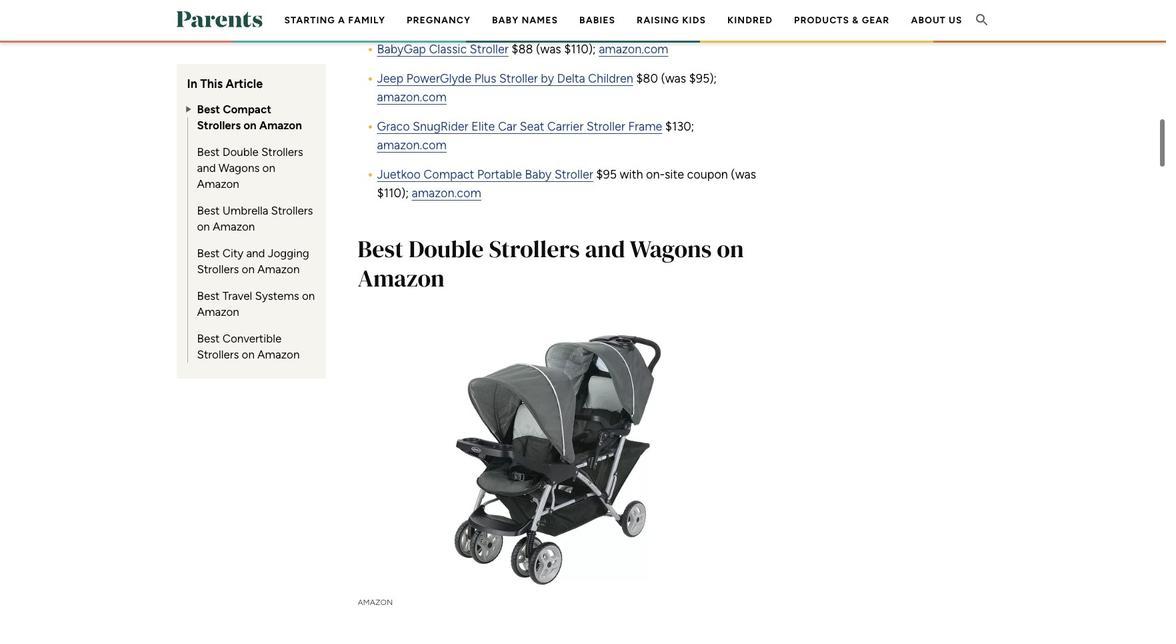 Task type: vqa. For each thing, say whether or not it's contained in the screenshot.
coupon
yes



Task type: describe. For each thing, give the bounding box(es) containing it.
best for best convertible strollers on amazon link
[[197, 332, 220, 345]]

strollers for best compact strollers on amazon link
[[197, 119, 241, 132]]

children
[[588, 71, 633, 86]]

us
[[949, 15, 963, 26]]

best for best double strollers and wagons on amazon link
[[197, 145, 220, 159]]

kindred
[[728, 15, 773, 26]]

stroller inside jeep powerglyde plus stroller by delta children $80 (was $95); amazon.com
[[499, 71, 538, 86]]

graco snugrider elite car seat carrier stroller frame $130; amazon.com
[[377, 119, 694, 153]]

1 horizontal spatial double
[[409, 233, 484, 266]]

article
[[226, 77, 263, 91]]

kids
[[682, 15, 706, 26]]

seat
[[520, 119, 544, 134]]

amazon.com inside jeep powerglyde plus stroller by delta children $80 (was $95); amazon.com
[[377, 90, 447, 105]]

systems
[[255, 289, 299, 303]]

amazon inside best travel systems on amazon
[[197, 305, 239, 319]]

best for "best umbrella strollers on amazon" link
[[197, 204, 220, 217]]

best for best city and jogging strollers on amazon link
[[197, 247, 220, 260]]

stroller up the plus
[[470, 42, 509, 57]]

amazon.com up $80
[[599, 42, 669, 57]]

snugrider
[[413, 119, 469, 134]]

raising kids link
[[637, 15, 706, 26]]

pregnancy
[[407, 15, 471, 26]]

babies
[[580, 15, 616, 26]]

best compact strollers on amazon link
[[182, 101, 315, 133]]

babygap
[[377, 42, 426, 57]]

stroller left "$95"
[[555, 168, 593, 182]]

frame
[[628, 119, 662, 134]]

babies link
[[580, 15, 616, 26]]

on-
[[646, 168, 665, 182]]

$80
[[636, 71, 658, 86]]

2 horizontal spatial and
[[585, 233, 625, 266]]

amazon inside best compact strollers on amazon
[[259, 119, 302, 132]]

starting a family link
[[284, 15, 385, 26]]

jeep powerglyde plus stroller by delta children link
[[377, 71, 633, 86]]

jeep powerglyde plus stroller by delta children $80 (was $95); amazon.com
[[377, 71, 717, 105]]

(was inside jeep powerglyde plus stroller by delta children $80 (was $95); amazon.com
[[661, 71, 686, 86]]

play_arrow image
[[182, 101, 193, 117]]

carrier
[[547, 119, 584, 134]]

on inside best umbrella strollers on amazon
[[197, 220, 210, 233]]

(was inside $95 with on-site coupon (was $110);
[[731, 168, 756, 182]]

search image
[[974, 12, 990, 28]]

raising kids
[[637, 15, 706, 26]]

powerglyde
[[406, 71, 471, 86]]

best convertible strollers on amazon
[[197, 332, 300, 361]]

$95
[[596, 168, 617, 182]]

in
[[187, 77, 197, 91]]

amazon.com link up the babygap
[[377, 13, 447, 27]]

products & gear
[[794, 15, 890, 26]]

compact for portable
[[424, 168, 474, 182]]

city
[[223, 247, 244, 260]]

amazon inside best double strollers and wagons on amazon link
[[197, 177, 239, 191]]

umbrella
[[223, 204, 268, 217]]

elite
[[472, 119, 495, 134]]

amazon inside 'best convertible strollers on amazon'
[[257, 348, 300, 361]]

with
[[620, 168, 643, 182]]

car
[[498, 119, 517, 134]]

and inside best city and jogging strollers on amazon
[[246, 247, 265, 260]]

about us
[[911, 15, 963, 26]]

amazon.com link for juetkoo compact portable baby stroller
[[412, 186, 481, 201]]

gear
[[862, 15, 890, 26]]

$110); inside $95 with on-site coupon (was $110);
[[377, 186, 409, 201]]

visit parents' homepage image
[[176, 11, 262, 27]]

babygap classic stroller $88 (was $110); amazon.com
[[377, 42, 669, 57]]

0 vertical spatial wagons
[[219, 161, 260, 175]]

strollers for best double strollers and wagons on amazon link
[[261, 145, 303, 159]]

amazon.com link for graco snugrider elite car seat carrier stroller frame
[[377, 138, 447, 153]]

best convertible strollers on amazon link
[[188, 331, 315, 363]]

$130;
[[665, 119, 694, 134]]



Task type: locate. For each thing, give the bounding box(es) containing it.
portable
[[477, 168, 522, 182]]

convertible
[[223, 332, 282, 345]]

2 vertical spatial (was
[[731, 168, 756, 182]]

amazon.com down the jeep
[[377, 90, 447, 105]]

amazon.com
[[377, 13, 447, 27], [599, 42, 669, 57], [377, 90, 447, 105], [377, 138, 447, 153], [412, 186, 481, 201]]

stroller left the frame
[[587, 119, 625, 134]]

on inside 'best convertible strollers on amazon'
[[242, 348, 255, 361]]

products
[[794, 15, 850, 26]]

starting a family
[[284, 15, 385, 26]]

strollers for "best umbrella strollers on amazon" link
[[271, 204, 313, 217]]

travel
[[223, 289, 252, 303]]

$95);
[[689, 71, 717, 86]]

coupon
[[687, 168, 728, 182]]

0 horizontal spatial double
[[223, 145, 259, 159]]

1 horizontal spatial and
[[246, 247, 265, 260]]

graco snugrider elite car seat carrier stroller frame link
[[377, 119, 662, 134]]

in this article
[[187, 77, 263, 91]]

1 vertical spatial (was
[[661, 71, 686, 86]]

0 horizontal spatial and
[[197, 161, 216, 175]]

amazon.com link
[[377, 13, 447, 27], [599, 42, 669, 57], [377, 90, 447, 105], [377, 138, 447, 153], [412, 186, 481, 201]]

jogging
[[268, 247, 309, 260]]

1 vertical spatial wagons
[[630, 233, 712, 266]]

best travel systems on amazon link
[[188, 288, 315, 320]]

$110); up delta
[[564, 42, 596, 57]]

best travel systems on amazon
[[197, 289, 315, 319]]

delta
[[557, 71, 585, 86]]

juetkoo compact portable baby stroller
[[377, 168, 593, 182]]

classic
[[429, 42, 467, 57]]

amazon inside best umbrella strollers on amazon
[[213, 220, 255, 233]]

best umbrella strollers on amazon
[[197, 204, 313, 233]]

juetkoo
[[377, 168, 421, 182]]

site
[[665, 168, 684, 182]]

compact down article
[[223, 103, 271, 116]]

amazon
[[259, 119, 302, 132], [197, 177, 239, 191], [213, 220, 255, 233], [358, 262, 445, 295], [257, 263, 300, 276], [197, 305, 239, 319], [257, 348, 300, 361], [358, 598, 393, 607]]

$95 with on-site coupon (was $110);
[[377, 168, 756, 201]]

best city and jogging strollers on amazon link
[[188, 245, 315, 277]]

best umbrella strollers on amazon link
[[188, 203, 315, 235]]

baby
[[492, 15, 519, 26], [525, 168, 552, 182]]

best inside best city and jogging strollers on amazon
[[197, 247, 220, 260]]

0 horizontal spatial $110);
[[377, 186, 409, 201]]

names
[[522, 15, 558, 26]]

best double strollers and wagons on amazon
[[197, 145, 303, 191], [358, 233, 744, 295]]

0 vertical spatial best double strollers and wagons on amazon
[[197, 145, 303, 191]]

best inside 'best convertible strollers on amazon'
[[197, 332, 220, 345]]

0 vertical spatial baby
[[492, 15, 519, 26]]

strollers inside 'best convertible strollers on amazon'
[[197, 348, 239, 361]]

(was right $88
[[536, 42, 561, 57]]

a
[[338, 15, 345, 26]]

strollers for best convertible strollers on amazon link
[[197, 348, 239, 361]]

1 vertical spatial compact
[[424, 168, 474, 182]]

on inside best city and jogging strollers on amazon
[[242, 263, 255, 276]]

0 horizontal spatial (was
[[536, 42, 561, 57]]

baby up $88
[[492, 15, 519, 26]]

(was right $80
[[661, 71, 686, 86]]

wagons
[[219, 161, 260, 175], [630, 233, 712, 266]]

compact for strollers
[[223, 103, 271, 116]]

1 horizontal spatial compact
[[424, 168, 474, 182]]

$110);
[[564, 42, 596, 57], [377, 186, 409, 201]]

about us link
[[911, 15, 963, 26]]

1 vertical spatial baby
[[525, 168, 552, 182]]

0 vertical spatial $110);
[[564, 42, 596, 57]]

&
[[852, 15, 859, 26]]

best for best travel systems on amazon link
[[197, 289, 220, 303]]

1 horizontal spatial $110);
[[564, 42, 596, 57]]

(was right coupon
[[731, 168, 756, 182]]

baby names link
[[492, 15, 558, 26]]

raising
[[637, 15, 679, 26]]

double
[[223, 145, 259, 159], [409, 233, 484, 266]]

starting
[[284, 15, 335, 26]]

1 horizontal spatial (was
[[661, 71, 686, 86]]

baby inside 'header' navigation
[[492, 15, 519, 26]]

amazon.com link up $80
[[599, 42, 669, 57]]

0 vertical spatial (was
[[536, 42, 561, 57]]

compact inside best compact strollers on amazon
[[223, 103, 271, 116]]

0 horizontal spatial baby
[[492, 15, 519, 26]]

juetkoo compact portable baby stroller link
[[377, 168, 593, 182]]

1 horizontal spatial baby
[[525, 168, 552, 182]]

best inside best travel systems on amazon
[[197, 289, 220, 303]]

kindred link
[[728, 15, 773, 26]]

products & gear link
[[794, 15, 890, 26]]

$110); down juetkoo
[[377, 186, 409, 201]]

strollers inside best city and jogging strollers on amazon
[[197, 263, 239, 276]]

on inside best compact strollers on amazon
[[244, 119, 257, 132]]

babygap classic stroller link
[[377, 42, 509, 57]]

(was
[[536, 42, 561, 57], [661, 71, 686, 86], [731, 168, 756, 182]]

0 vertical spatial compact
[[223, 103, 271, 116]]

1 horizontal spatial wagons
[[630, 233, 712, 266]]

amazon.com link for jeep powerglyde plus stroller by delta children
[[377, 90, 447, 105]]

and
[[197, 161, 216, 175], [585, 233, 625, 266], [246, 247, 265, 260]]

amazon.com down graco
[[377, 138, 447, 153]]

best inside best umbrella strollers on amazon
[[197, 204, 220, 217]]

compact down snugrider
[[424, 168, 474, 182]]

amazon.com link down 'juetkoo compact portable baby stroller' link
[[412, 186, 481, 201]]

amazon.com up the babygap
[[377, 13, 447, 27]]

graco
[[377, 119, 410, 134]]

baby right portable
[[525, 168, 552, 182]]

1 vertical spatial double
[[409, 233, 484, 266]]

0 horizontal spatial best double strollers and wagons on amazon
[[197, 145, 303, 191]]

best city and jogging strollers on amazon
[[197, 247, 309, 276]]

compact
[[223, 103, 271, 116], [424, 168, 474, 182]]

baby names
[[492, 15, 558, 26]]

by
[[541, 71, 554, 86]]

1 horizontal spatial best double strollers and wagons on amazon
[[358, 233, 744, 295]]

1 vertical spatial best double strollers and wagons on amazon
[[358, 233, 744, 295]]

jeep
[[377, 71, 403, 86]]

amazon graco duoglider double stroller image
[[358, 326, 758, 592]]

on inside best travel systems on amazon
[[302, 289, 315, 303]]

amazon.com down 'juetkoo compact portable baby stroller' link
[[412, 186, 481, 201]]

stroller inside graco snugrider elite car seat carrier stroller frame $130; amazon.com
[[587, 119, 625, 134]]

strollers inside best umbrella strollers on amazon
[[271, 204, 313, 217]]

0 horizontal spatial wagons
[[219, 161, 260, 175]]

strollers inside best compact strollers on amazon
[[197, 119, 241, 132]]

about
[[911, 15, 946, 26]]

amazon.com inside graco snugrider elite car seat carrier stroller frame $130; amazon.com
[[377, 138, 447, 153]]

$88
[[512, 42, 533, 57]]

1 vertical spatial $110);
[[377, 186, 409, 201]]

strollers
[[197, 119, 241, 132], [261, 145, 303, 159], [271, 204, 313, 217], [489, 233, 580, 266], [197, 263, 239, 276], [197, 348, 239, 361]]

amazon.com link for babygap classic stroller
[[599, 42, 669, 57]]

this
[[200, 77, 223, 91]]

pregnancy link
[[407, 15, 471, 26]]

best double strollers and wagons on amazon link
[[188, 144, 315, 192]]

on
[[244, 119, 257, 132], [262, 161, 275, 175], [197, 220, 210, 233], [717, 233, 744, 266], [242, 263, 255, 276], [302, 289, 315, 303], [242, 348, 255, 361]]

amazon inside best city and jogging strollers on amazon
[[257, 263, 300, 276]]

family
[[348, 15, 385, 26]]

best for best compact strollers on amazon link
[[197, 103, 220, 116]]

best compact strollers on amazon
[[197, 103, 302, 132]]

header navigation
[[274, 0, 973, 83]]

best
[[197, 103, 220, 116], [197, 145, 220, 159], [197, 204, 220, 217], [358, 233, 404, 266], [197, 247, 220, 260], [197, 289, 220, 303], [197, 332, 220, 345]]

2 horizontal spatial (was
[[731, 168, 756, 182]]

amazon.com link down the jeep
[[377, 90, 447, 105]]

stroller
[[470, 42, 509, 57], [499, 71, 538, 86], [587, 119, 625, 134], [555, 168, 593, 182]]

0 horizontal spatial compact
[[223, 103, 271, 116]]

0 vertical spatial double
[[223, 145, 259, 159]]

stroller left by
[[499, 71, 538, 86]]

amazon.com link down graco
[[377, 138, 447, 153]]

best inside best compact strollers on amazon
[[197, 103, 220, 116]]

plus
[[474, 71, 496, 86]]



